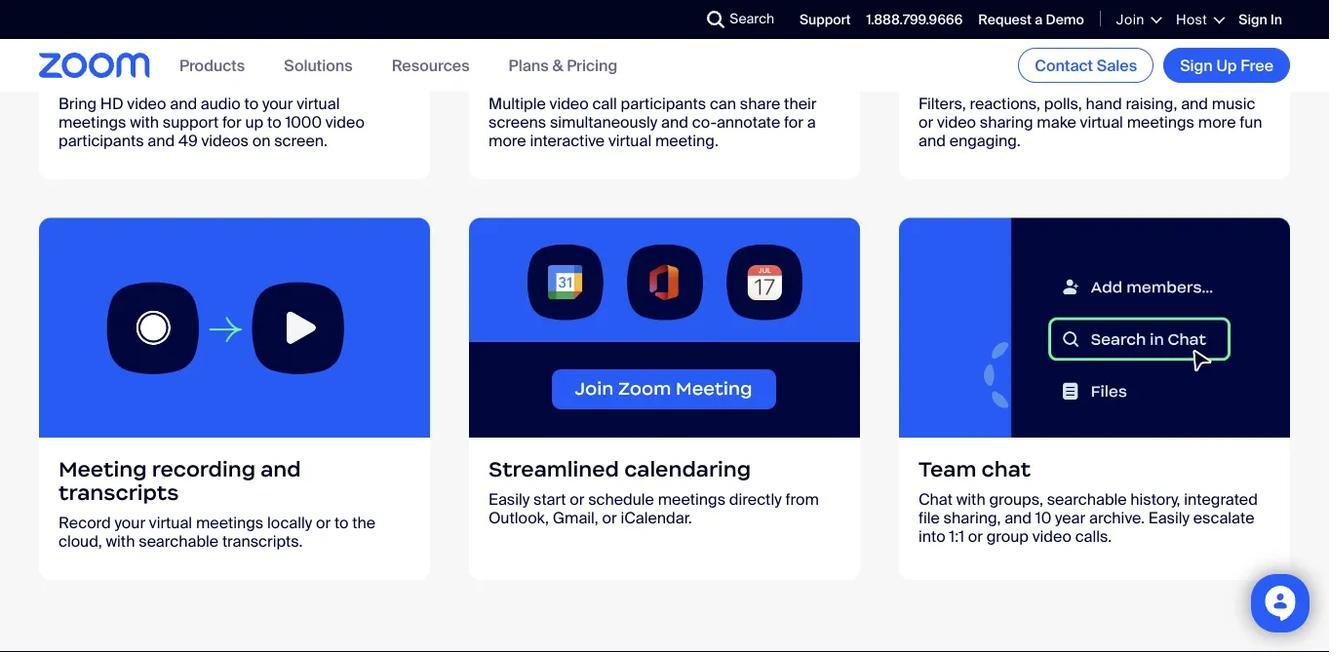 Task type: vqa. For each thing, say whether or not it's contained in the screenshot.
videos
yes



Task type: locate. For each thing, give the bounding box(es) containing it.
for inside hd audio and video meetings bring hd video and audio to your virtual meetings with support for up to 1000 video participants and 49 videos on screen.
[[222, 112, 242, 133]]

more inside built-in collaboration tools multiple video call participants can share their screens simultaneously and co-annotate for a more interactive virtual meeting.
[[489, 131, 526, 151]]

1 vertical spatial a
[[807, 112, 816, 133]]

audio
[[96, 60, 155, 86], [201, 94, 241, 114]]

streamlined
[[489, 456, 619, 483]]

and up locally on the bottom left
[[261, 456, 301, 483]]

to for recording
[[334, 513, 349, 534]]

or right 1:1
[[968, 527, 983, 548]]

sales
[[1097, 55, 1137, 76]]

fun
[[1240, 112, 1263, 133]]

1 vertical spatial with
[[957, 490, 986, 511]]

and left 49 on the left
[[148, 131, 175, 151]]

1 horizontal spatial more
[[1198, 112, 1236, 133]]

virtual down call
[[609, 131, 652, 151]]

with left support
[[130, 112, 159, 133]]

video down in on the top
[[550, 94, 589, 114]]

or inside team chat chat with groups, searchable history, integrated file sharing, and 10 year archive. easily escalate into 1:1 or group video calls.
[[968, 527, 983, 548]]

or right locally on the bottom left
[[316, 513, 331, 534]]

1 vertical spatial participants
[[59, 131, 144, 151]]

their
[[784, 94, 817, 114]]

chat
[[919, 490, 953, 511]]

or
[[919, 112, 934, 133], [570, 490, 585, 511], [602, 509, 617, 529], [316, 513, 331, 534], [968, 527, 983, 548]]

create poll image
[[899, 0, 1290, 42]]

hd audio and video meetings bring hd video and audio to your virtual meetings with support for up to 1000 video participants and 49 videos on screen.
[[59, 60, 370, 151]]

video left sharing at the right
[[937, 112, 976, 133]]

1 vertical spatial hd
[[100, 94, 123, 114]]

filters,
[[919, 94, 966, 114]]

up
[[1217, 55, 1237, 76]]

a
[[1035, 11, 1043, 29], [807, 112, 816, 133]]

for right share
[[784, 112, 804, 133]]

support
[[163, 112, 219, 133]]

virtual inside meeting recording and transcripts record your virtual meetings locally or to the cloud, with searchable transcripts.
[[149, 513, 192, 534]]

meeting recording and transcripts image
[[39, 218, 430, 438]]

virtual down transcripts at the left
[[149, 513, 192, 534]]

sign for sign up free
[[1180, 55, 1213, 76]]

1 horizontal spatial for
[[784, 112, 804, 133]]

2 horizontal spatial for
[[983, 60, 1013, 86]]

video inside made for connecting filters, reactions, polls, hand raising, and music or video sharing make virtual meetings more fun and engaging.
[[937, 112, 976, 133]]

1 vertical spatial audio
[[201, 94, 241, 114]]

hd
[[59, 60, 91, 86], [100, 94, 123, 114]]

0 horizontal spatial sign
[[1180, 55, 1213, 76]]

1 horizontal spatial sign
[[1239, 11, 1268, 29]]

1 horizontal spatial searchable
[[1047, 490, 1127, 511]]

and up 49 on the left
[[170, 94, 197, 114]]

0 horizontal spatial searchable
[[139, 532, 219, 553]]

1 vertical spatial searchable
[[139, 532, 219, 553]]

gmail,
[[553, 509, 599, 529]]

more down multiple
[[489, 131, 526, 151]]

0 vertical spatial sign
[[1239, 11, 1268, 29]]

and inside team chat chat with groups, searchable history, integrated file sharing, and 10 year archive. easily escalate into 1:1 or group video calls.
[[1005, 509, 1032, 529]]

resources
[[392, 55, 470, 75]]

to right up
[[267, 112, 281, 133]]

a inside built-in collaboration tools multiple video call participants can share their screens simultaneously and co-annotate for a more interactive virtual meeting.
[[807, 112, 816, 133]]

your up on
[[262, 94, 293, 114]]

1 horizontal spatial your
[[262, 94, 293, 114]]

0 vertical spatial your
[[262, 94, 293, 114]]

your inside meeting recording and transcripts record your virtual meetings locally or to the cloud, with searchable transcripts.
[[115, 513, 145, 534]]

transcripts
[[59, 480, 179, 506]]

hand
[[1086, 94, 1122, 114]]

0 horizontal spatial easily
[[489, 490, 530, 511]]

0 horizontal spatial a
[[807, 112, 816, 133]]

easily left start
[[489, 490, 530, 511]]

for for meetings
[[222, 112, 242, 133]]

more
[[1198, 112, 1236, 133], [489, 131, 526, 151]]

meetings up 1000 on the top of the page
[[268, 60, 370, 86]]

hd right 'bring' on the left
[[100, 94, 123, 114]]

0 horizontal spatial audio
[[96, 60, 155, 86]]

meetings right hand
[[1127, 112, 1195, 133]]

and
[[160, 60, 201, 86], [170, 94, 197, 114], [1181, 94, 1208, 114], [661, 112, 688, 133], [148, 131, 175, 151], [919, 131, 946, 151], [261, 456, 301, 483], [1005, 509, 1032, 529]]

sign left in
[[1239, 11, 1268, 29]]

products
[[179, 55, 245, 75]]

0 horizontal spatial participants
[[59, 131, 144, 151]]

1 horizontal spatial participants
[[621, 94, 706, 114]]

easily
[[489, 490, 530, 511], [1149, 509, 1190, 529]]

video left calls.
[[1033, 527, 1072, 548]]

1000
[[285, 112, 322, 133]]

1 horizontal spatial easily
[[1149, 509, 1190, 529]]

engaging.
[[950, 131, 1021, 151]]

meeting
[[59, 456, 147, 483]]

with
[[130, 112, 159, 133], [957, 490, 986, 511], [106, 532, 135, 553]]

plans & pricing
[[509, 55, 618, 75]]

sign up free
[[1180, 55, 1274, 76]]

participants down collaboration
[[621, 94, 706, 114]]

meetings
[[268, 60, 370, 86], [59, 112, 126, 133], [1127, 112, 1195, 133], [658, 490, 726, 511], [196, 513, 264, 534]]

free
[[1241, 55, 1274, 76]]

for left up
[[222, 112, 242, 133]]

1 horizontal spatial audio
[[201, 94, 241, 114]]

participants inside hd audio and video meetings bring hd video and audio to your virtual meetings with support for up to 1000 video participants and 49 videos on screen.
[[59, 131, 144, 151]]

to
[[244, 94, 259, 114], [267, 112, 281, 133], [334, 513, 349, 534]]

1 horizontal spatial a
[[1035, 11, 1043, 29]]

0 horizontal spatial hd
[[59, 60, 91, 86]]

or down the made
[[919, 112, 934, 133]]

calendaring
[[624, 456, 751, 483]]

with inside meeting recording and transcripts record your virtual meetings locally or to the cloud, with searchable transcripts.
[[106, 532, 135, 553]]

simultaneously
[[550, 112, 658, 133]]

and left 10
[[1005, 509, 1032, 529]]

for inside built-in collaboration tools multiple video call participants can share their screens simultaneously and co-annotate for a more interactive virtual meeting.
[[784, 112, 804, 133]]

meetings inside streamlined calendaring easily start or schedule meetings directly from outlook, gmail, or icalendar.
[[658, 490, 726, 511]]

sign left up
[[1180, 55, 1213, 76]]

polls,
[[1044, 94, 1082, 114]]

meetings left locally on the bottom left
[[196, 513, 264, 534]]

annotate
[[717, 112, 781, 133]]

a left demo
[[1035, 11, 1043, 29]]

cloud,
[[59, 532, 102, 553]]

share
[[740, 94, 781, 114]]

easily right 'archive.'
[[1149, 509, 1190, 529]]

virtual down solutions dropdown button
[[297, 94, 340, 114]]

made for connecting filters, reactions, polls, hand raising, and music or video sharing make virtual meetings more fun and engaging.
[[919, 60, 1263, 151]]

0 vertical spatial searchable
[[1047, 490, 1127, 511]]

more left fun
[[1198, 112, 1236, 133]]

1 vertical spatial sign
[[1180, 55, 1213, 76]]

1 horizontal spatial hd
[[100, 94, 123, 114]]

meeting recording and transcripts record your virtual meetings locally or to the cloud, with searchable transcripts.
[[59, 456, 376, 553]]

a right share
[[807, 112, 816, 133]]

request a demo
[[979, 11, 1084, 29]]

0 horizontal spatial more
[[489, 131, 526, 151]]

searchable inside meeting recording and transcripts record your virtual meetings locally or to the cloud, with searchable transcripts.
[[139, 532, 219, 553]]

video inside team chat chat with groups, searchable history, integrated file sharing, and 10 year archive. easily escalate into 1:1 or group video calls.
[[1033, 527, 1072, 548]]

participants inside built-in collaboration tools multiple video call participants can share their screens simultaneously and co-annotate for a more interactive virtual meeting.
[[621, 94, 706, 114]]

or inside meeting recording and transcripts record your virtual meetings locally or to the cloud, with searchable transcripts.
[[316, 513, 331, 534]]

team
[[919, 456, 977, 483]]

video down zoom meetings image
[[205, 60, 263, 86]]

your down transcripts at the left
[[115, 513, 145, 534]]

demo
[[1046, 11, 1084, 29]]

virtual
[[297, 94, 340, 114], [1080, 112, 1123, 133], [609, 131, 652, 151], [149, 513, 192, 534]]

screens
[[489, 112, 546, 133]]

on
[[252, 131, 271, 151]]

with right cloud,
[[106, 532, 135, 553]]

2 horizontal spatial to
[[334, 513, 349, 534]]

for up "reactions,"
[[983, 60, 1013, 86]]

make
[[1037, 112, 1077, 133]]

1.888.799.9666 link
[[867, 11, 963, 29]]

meetings down calendaring
[[658, 490, 726, 511]]

and left 'co-'
[[661, 112, 688, 133]]

streamlined calendaring easily start or schedule meetings directly from outlook, gmail, or icalendar.
[[489, 456, 819, 529]]

and up support
[[160, 60, 201, 86]]

0 horizontal spatial your
[[115, 513, 145, 534]]

your
[[262, 94, 293, 114], [115, 513, 145, 534]]

to inside meeting recording and transcripts record your virtual meetings locally or to the cloud, with searchable transcripts.
[[334, 513, 349, 534]]

audio up 'bring' on the left
[[96, 60, 155, 86]]

to left the
[[334, 513, 349, 534]]

and down the filters,
[[919, 131, 946, 151]]

video right 1000 on the top of the page
[[326, 112, 365, 133]]

10
[[1036, 509, 1052, 529]]

0 vertical spatial with
[[130, 112, 159, 133]]

0 vertical spatial participants
[[621, 94, 706, 114]]

zoom logo image
[[39, 53, 150, 78]]

search image
[[707, 11, 725, 28]]

searchable up calls.
[[1047, 490, 1127, 511]]

with inside hd audio and video meetings bring hd video and audio to your virtual meetings with support for up to 1000 video participants and 49 videos on screen.
[[130, 112, 159, 133]]

to up on
[[244, 94, 259, 114]]

zoom meetings image
[[39, 0, 430, 42]]

0 horizontal spatial for
[[222, 112, 242, 133]]

hd up 'bring' on the left
[[59, 60, 91, 86]]

sign for sign in
[[1239, 11, 1268, 29]]

for inside made for connecting filters, reactions, polls, hand raising, and music or video sharing make virtual meetings more fun and engaging.
[[983, 60, 1013, 86]]

audio up videos
[[201, 94, 241, 114]]

join
[[1117, 11, 1145, 29]]

with right chat
[[957, 490, 986, 511]]

searchable
[[1047, 490, 1127, 511], [139, 532, 219, 553]]

solutions button
[[284, 55, 353, 75]]

meetings inside made for connecting filters, reactions, polls, hand raising, and music or video sharing make virtual meetings more fun and engaging.
[[1127, 112, 1195, 133]]

products button
[[179, 55, 245, 75]]

1 vertical spatial your
[[115, 513, 145, 534]]

participants down 'bring' on the left
[[59, 131, 144, 151]]

0 vertical spatial hd
[[59, 60, 91, 86]]

searchable down recording
[[139, 532, 219, 553]]

0 horizontal spatial to
[[244, 94, 259, 114]]

locally
[[267, 513, 312, 534]]

2 vertical spatial with
[[106, 532, 135, 553]]

virtual right the make
[[1080, 112, 1123, 133]]

your inside hd audio and video meetings bring hd video and audio to your virtual meetings with support for up to 1000 video participants and 49 videos on screen.
[[262, 94, 293, 114]]

request
[[979, 11, 1032, 29]]

searchable inside team chat chat with groups, searchable history, integrated file sharing, and 10 year archive. easily escalate into 1:1 or group video calls.
[[1047, 490, 1127, 511]]

chat image
[[899, 218, 1290, 438]]

to for audio
[[244, 94, 259, 114]]



Task type: describe. For each thing, give the bounding box(es) containing it.
the
[[352, 513, 376, 534]]

sign in
[[1239, 11, 1283, 29]]

video inside built-in collaboration tools multiple video call participants can share their screens simultaneously and co-annotate for a more interactive virtual meeting.
[[550, 94, 589, 114]]

can
[[710, 94, 736, 114]]

solutions
[[284, 55, 353, 75]]

and inside meeting recording and transcripts record your virtual meetings locally or to the cloud, with searchable transcripts.
[[261, 456, 301, 483]]

1.888.799.9666
[[867, 11, 963, 29]]

icalendar.
[[621, 509, 692, 529]]

calendar image
[[469, 218, 860, 438]]

virtual inside hd audio and video meetings bring hd video and audio to your virtual meetings with support for up to 1000 video participants and 49 videos on screen.
[[297, 94, 340, 114]]

group
[[987, 527, 1029, 548]]

transcripts.
[[222, 532, 303, 553]]

history,
[[1131, 490, 1181, 511]]

search
[[730, 10, 774, 28]]

resources button
[[392, 55, 470, 75]]

year
[[1055, 509, 1086, 529]]

built-
[[489, 60, 550, 86]]

easily inside team chat chat with groups, searchable history, integrated file sharing, and 10 year archive. easily escalate into 1:1 or group video calls.
[[1149, 509, 1190, 529]]

contact sales link
[[1018, 48, 1154, 83]]

call
[[592, 94, 617, 114]]

support link
[[800, 11, 851, 29]]

contact
[[1035, 55, 1093, 76]]

in
[[550, 60, 569, 86]]

request a demo link
[[979, 11, 1084, 29]]

chat
[[982, 456, 1031, 483]]

49
[[178, 131, 198, 151]]

or right gmail,
[[602, 509, 617, 529]]

sharing
[[980, 112, 1033, 133]]

pricing
[[567, 55, 618, 75]]

music
[[1212, 94, 1256, 114]]

host
[[1176, 11, 1208, 29]]

file
[[919, 509, 940, 529]]

raising,
[[1126, 94, 1178, 114]]

join button
[[1117, 11, 1161, 29]]

reactions,
[[970, 94, 1041, 114]]

contact sales
[[1035, 55, 1137, 76]]

search image
[[707, 11, 725, 28]]

escalate
[[1194, 509, 1255, 529]]

start
[[534, 490, 566, 511]]

support
[[800, 11, 851, 29]]

and inside built-in collaboration tools multiple video call participants can share their screens simultaneously and co-annotate for a more interactive virtual meeting.
[[661, 112, 688, 133]]

groups,
[[989, 490, 1044, 511]]

host button
[[1176, 11, 1223, 29]]

and left music
[[1181, 94, 1208, 114]]

sharing,
[[944, 509, 1001, 529]]

co-
[[692, 112, 717, 133]]

from
[[786, 490, 819, 511]]

meeting.
[[655, 131, 719, 151]]

recording
[[152, 456, 256, 483]]

in
[[1271, 11, 1283, 29]]

tools
[[721, 60, 776, 86]]

1 horizontal spatial to
[[267, 112, 281, 133]]

collaboration tools image
[[469, 0, 860, 42]]

outlook,
[[489, 509, 549, 529]]

integrated
[[1184, 490, 1258, 511]]

connecting
[[1018, 60, 1144, 86]]

or inside made for connecting filters, reactions, polls, hand raising, and music or video sharing make virtual meetings more fun and engaging.
[[919, 112, 934, 133]]

schedule
[[588, 490, 654, 511]]

archive.
[[1089, 509, 1145, 529]]

made
[[919, 60, 978, 86]]

bring
[[59, 94, 97, 114]]

more inside made for connecting filters, reactions, polls, hand raising, and music or video sharing make virtual meetings more fun and engaging.
[[1198, 112, 1236, 133]]

up
[[245, 112, 264, 133]]

meetings down zoom logo
[[59, 112, 126, 133]]

into
[[919, 527, 946, 548]]

plans & pricing link
[[509, 55, 618, 75]]

or right start
[[570, 490, 585, 511]]

virtual inside made for connecting filters, reactions, polls, hand raising, and music or video sharing make virtual meetings more fun and engaging.
[[1080, 112, 1123, 133]]

sign up free link
[[1164, 48, 1290, 83]]

team chat chat with groups, searchable history, integrated file sharing, and 10 year archive. easily escalate into 1:1 or group video calls.
[[919, 456, 1258, 548]]

easily inside streamlined calendaring easily start or schedule meetings directly from outlook, gmail, or icalendar.
[[489, 490, 530, 511]]

for for multiple
[[784, 112, 804, 133]]

videos
[[201, 131, 249, 151]]

1:1
[[949, 527, 965, 548]]

0 vertical spatial audio
[[96, 60, 155, 86]]

video down zoom logo
[[127, 94, 166, 114]]

collaboration
[[574, 60, 717, 86]]

meetings inside meeting recording and transcripts record your virtual meetings locally or to the cloud, with searchable transcripts.
[[196, 513, 264, 534]]

screen.
[[274, 131, 328, 151]]

&
[[552, 55, 563, 75]]

directly
[[729, 490, 782, 511]]

built-in collaboration tools multiple video call participants can share their screens simultaneously and co-annotate for a more interactive virtual meeting.
[[489, 60, 817, 151]]

sign in link
[[1239, 11, 1283, 29]]

0 vertical spatial a
[[1035, 11, 1043, 29]]

calls.
[[1075, 527, 1112, 548]]

record
[[59, 513, 111, 534]]

plans
[[509, 55, 549, 75]]

with inside team chat chat with groups, searchable history, integrated file sharing, and 10 year archive. easily escalate into 1:1 or group video calls.
[[957, 490, 986, 511]]

interactive
[[530, 131, 605, 151]]

virtual inside built-in collaboration tools multiple video call participants can share their screens simultaneously and co-annotate for a more interactive virtual meeting.
[[609, 131, 652, 151]]

multiple
[[489, 94, 546, 114]]



